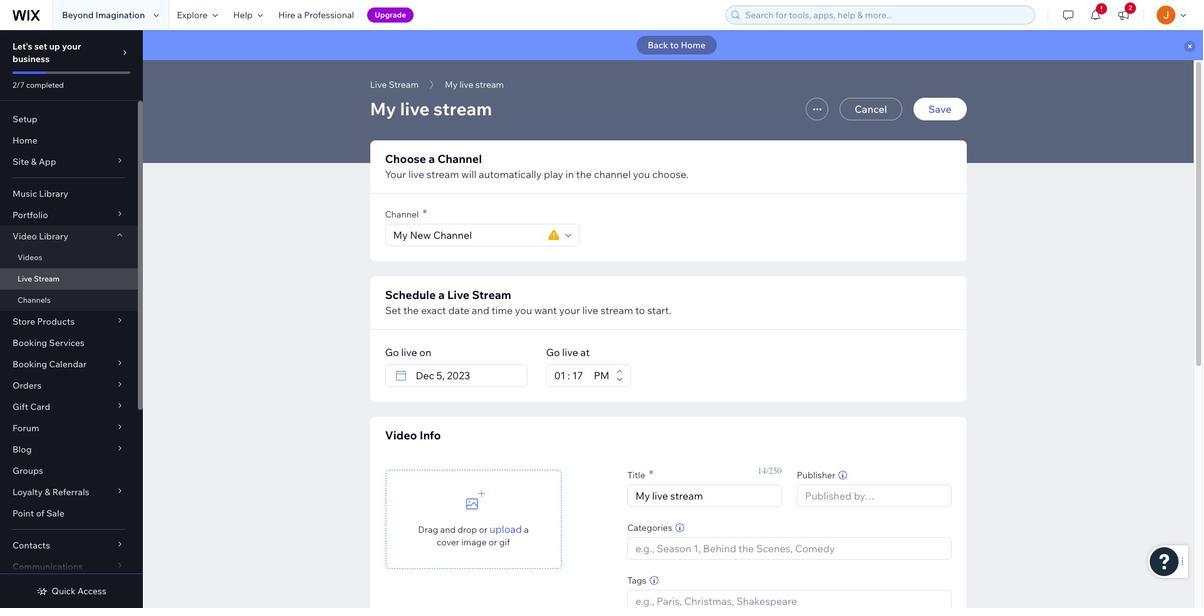 Task type: vqa. For each thing, say whether or not it's contained in the screenshot.
right Invite
no



Task type: describe. For each thing, give the bounding box(es) containing it.
portfolio
[[13, 209, 48, 221]]

blog
[[13, 444, 32, 455]]

live for live stream link in the top of the page
[[18, 274, 32, 283]]

site & app
[[13, 156, 56, 167]]

communications
[[13, 561, 83, 572]]

stream inside schedule a live stream set the exact date and time you want your live stream to start.
[[472, 288, 511, 302]]

library for music library
[[39, 188, 68, 199]]

pm
[[594, 369, 610, 382]]

gift card
[[13, 401, 50, 412]]

back to home button
[[637, 36, 717, 55]]

hire a professional link
[[271, 0, 362, 30]]

a for professional
[[297, 9, 302, 21]]

quick
[[52, 585, 76, 597]]

drag
[[418, 524, 438, 535]]

your inside schedule a live stream set the exact date and time you want your live stream to start.
[[559, 304, 580, 317]]

store
[[13, 316, 35, 327]]

music library link
[[0, 183, 138, 204]]

live stream for live stream link in the top of the page
[[18, 274, 60, 283]]

booking for booking calendar
[[13, 359, 47, 370]]

videos link
[[0, 247, 138, 268]]

my live stream inside my live stream button
[[445, 79, 504, 90]]

orders button
[[0, 375, 138, 396]]

sidebar element
[[0, 30, 143, 608]]

Publisher field
[[802, 485, 947, 506]]

channel *
[[385, 206, 427, 221]]

music
[[13, 188, 37, 199]]

title
[[628, 470, 646, 481]]

beyond
[[62, 9, 94, 21]]

upgrade button
[[367, 8, 414, 23]]

portfolio button
[[0, 204, 138, 226]]

booking calendar button
[[0, 354, 138, 375]]

choose
[[385, 152, 426, 166]]

play
[[544, 168, 564, 181]]

schedule a live stream set the exact date and time you want your live stream to start.
[[385, 288, 672, 317]]

upload link
[[490, 521, 522, 536]]

2/7
[[13, 80, 24, 90]]

live stream for live stream button
[[370, 79, 419, 90]]

of
[[36, 508, 44, 519]]

gift
[[13, 401, 28, 412]]

on
[[420, 346, 431, 359]]

e.g., Season 1, Behind the Scenes, Comedy field
[[632, 538, 947, 559]]

choose.
[[653, 168, 689, 181]]

upgrade
[[375, 10, 406, 19]]

publisher
[[797, 470, 836, 481]]

channel inside channel *
[[385, 209, 419, 220]]

or for upload
[[479, 524, 488, 535]]

your inside let's set up your business
[[62, 41, 81, 52]]

live inside choose a channel your live stream will automatically play in the channel you choose.
[[408, 168, 424, 181]]

or for gif
[[489, 536, 497, 548]]

orders
[[13, 380, 41, 391]]

services
[[49, 337, 85, 349]]

& for loyalty
[[45, 486, 50, 498]]

live stream link
[[0, 268, 138, 290]]

app
[[39, 156, 56, 167]]

products
[[37, 316, 75, 327]]

set
[[34, 41, 47, 52]]

and inside schedule a live stream set the exact date and time you want your live stream to start.
[[472, 304, 490, 317]]

gift card button
[[0, 396, 138, 417]]

go live on
[[385, 346, 431, 359]]

referrals
[[52, 486, 89, 498]]

imagination
[[96, 9, 145, 21]]

* for channel *
[[423, 206, 427, 221]]

blog button
[[0, 439, 138, 460]]

store products button
[[0, 311, 138, 332]]

* for title *
[[649, 467, 654, 481]]

beyond imagination
[[62, 9, 145, 21]]

stream inside schedule a live stream set the exact date and time you want your live stream to start.
[[601, 304, 633, 317]]

completed
[[26, 80, 64, 90]]

groups
[[13, 465, 43, 476]]

help button
[[226, 0, 271, 30]]

14/250
[[758, 466, 782, 476]]

to inside button
[[670, 39, 679, 51]]

2/7 completed
[[13, 80, 64, 90]]

professional
[[304, 9, 354, 21]]

site
[[13, 156, 29, 167]]

setup
[[13, 113, 37, 125]]

tags
[[628, 575, 647, 586]]

quick access button
[[37, 585, 106, 597]]

stream inside choose a channel your live stream will automatically play in the channel you choose.
[[427, 168, 459, 181]]

save
[[929, 103, 952, 115]]

a for live
[[438, 288, 445, 302]]

Title field
[[632, 485, 778, 506]]

card
[[30, 401, 50, 412]]

exact
[[421, 304, 446, 317]]

live inside schedule a live stream set the exact date and time you want your live stream to start.
[[447, 288, 470, 302]]

forum
[[13, 422, 39, 434]]

the inside choose a channel your live stream will automatically play in the channel you choose.
[[576, 168, 592, 181]]

start.
[[648, 304, 672, 317]]

music library
[[13, 188, 68, 199]]

channel inside choose a channel your live stream will automatically play in the channel you choose.
[[438, 152, 482, 166]]

time
[[492, 304, 513, 317]]

hire
[[278, 9, 295, 21]]



Task type: locate. For each thing, give the bounding box(es) containing it.
and
[[472, 304, 490, 317], [440, 524, 456, 535]]

stream inside button
[[476, 79, 504, 90]]

1 horizontal spatial live
[[370, 79, 387, 90]]

channels
[[18, 295, 51, 305]]

1 vertical spatial my live stream
[[370, 98, 492, 120]]

contacts button
[[0, 535, 138, 556]]

e.g., Paris, Christmas, Shakespeare field
[[632, 590, 947, 608]]

0 vertical spatial library
[[39, 188, 68, 199]]

& right loyalty
[[45, 486, 50, 498]]

home inside sidebar element
[[13, 135, 37, 146]]

& right site
[[31, 156, 37, 167]]

video left info
[[385, 428, 417, 443]]

1 horizontal spatial home
[[681, 39, 706, 51]]

channel up will
[[438, 152, 482, 166]]

1 horizontal spatial your
[[559, 304, 580, 317]]

a right hire
[[297, 9, 302, 21]]

video library button
[[0, 226, 138, 247]]

* right title
[[649, 467, 654, 481]]

your right want
[[559, 304, 580, 317]]

1 vertical spatial or
[[489, 536, 497, 548]]

& for site
[[31, 156, 37, 167]]

title *
[[628, 467, 654, 481]]

setup link
[[0, 108, 138, 130]]

contacts
[[13, 540, 50, 551]]

0 vertical spatial home
[[681, 39, 706, 51]]

info
[[420, 428, 441, 443]]

channel down the your
[[385, 209, 419, 220]]

1 vertical spatial video
[[385, 428, 417, 443]]

set
[[385, 304, 401, 317]]

up
[[49, 41, 60, 52]]

forum button
[[0, 417, 138, 439]]

live inside sidebar element
[[18, 274, 32, 283]]

0 vertical spatial *
[[423, 206, 427, 221]]

0 vertical spatial and
[[472, 304, 490, 317]]

Search for tools, apps, help & more... field
[[742, 6, 1031, 24]]

a for channel
[[429, 152, 435, 166]]

0 vertical spatial you
[[633, 168, 650, 181]]

let's set up your business
[[13, 41, 81, 65]]

to left start.
[[636, 304, 645, 317]]

library up portfolio dropdown button at left
[[39, 188, 68, 199]]

None field
[[412, 365, 523, 386], [551, 365, 591, 386], [412, 365, 523, 386], [551, 365, 591, 386]]

live inside schedule a live stream set the exact date and time you want your live stream to start.
[[583, 304, 599, 317]]

0 vertical spatial your
[[62, 41, 81, 52]]

home link
[[0, 130, 138, 151]]

a up exact
[[438, 288, 445, 302]]

a right upload
[[524, 524, 529, 535]]

go left the "on"
[[385, 346, 399, 359]]

1 booking from the top
[[13, 337, 47, 349]]

video inside popup button
[[13, 231, 37, 242]]

Channel field
[[390, 224, 546, 246]]

1 library from the top
[[39, 188, 68, 199]]

1 vertical spatial stream
[[34, 274, 60, 283]]

library inside video library popup button
[[39, 231, 68, 242]]

live stream inside button
[[370, 79, 419, 90]]

choose a channel your live stream will automatically play in the channel you choose.
[[385, 152, 689, 181]]

2 button
[[1110, 0, 1138, 30]]

business
[[13, 53, 50, 65]]

0 vertical spatial the
[[576, 168, 592, 181]]

0 horizontal spatial go
[[385, 346, 399, 359]]

channels link
[[0, 290, 138, 311]]

a cover image or gif
[[437, 524, 529, 548]]

at
[[581, 346, 590, 359]]

video for video info
[[385, 428, 417, 443]]

1 vertical spatial your
[[559, 304, 580, 317]]

1 vertical spatial you
[[515, 304, 532, 317]]

a right choose
[[429, 152, 435, 166]]

2 vertical spatial stream
[[472, 288, 511, 302]]

back to home alert
[[143, 30, 1204, 60]]

1 vertical spatial live
[[18, 274, 32, 283]]

1 vertical spatial live stream
[[18, 274, 60, 283]]

live stream inside sidebar element
[[18, 274, 60, 283]]

drop
[[458, 524, 477, 535]]

1 vertical spatial &
[[45, 486, 50, 498]]

0 horizontal spatial video
[[13, 231, 37, 242]]

live stream button
[[364, 75, 425, 94]]

1 go from the left
[[385, 346, 399, 359]]

the right in
[[576, 168, 592, 181]]

you
[[633, 168, 650, 181], [515, 304, 532, 317]]

my inside button
[[445, 79, 458, 90]]

the
[[576, 168, 592, 181], [403, 304, 419, 317]]

2 vertical spatial live
[[447, 288, 470, 302]]

2 horizontal spatial live
[[447, 288, 470, 302]]

communications button
[[0, 556, 138, 577]]

0 horizontal spatial the
[[403, 304, 419, 317]]

point of sale
[[13, 508, 64, 519]]

upload
[[490, 522, 522, 535]]

your
[[385, 168, 406, 181]]

1 vertical spatial the
[[403, 304, 419, 317]]

image
[[461, 536, 487, 548]]

video for video library
[[13, 231, 37, 242]]

a inside choose a channel your live stream will automatically play in the channel you choose.
[[429, 152, 435, 166]]

1 horizontal spatial live stream
[[370, 79, 419, 90]]

booking services link
[[0, 332, 138, 354]]

1 vertical spatial channel
[[385, 209, 419, 220]]

home right back
[[681, 39, 706, 51]]

live
[[370, 79, 387, 90], [18, 274, 32, 283], [447, 288, 470, 302]]

your right up
[[62, 41, 81, 52]]

0 horizontal spatial live
[[18, 274, 32, 283]]

and up cover
[[440, 524, 456, 535]]

1 horizontal spatial to
[[670, 39, 679, 51]]

live for live stream button
[[370, 79, 387, 90]]

booking up orders
[[13, 359, 47, 370]]

you inside schedule a live stream set the exact date and time you want your live stream to start.
[[515, 304, 532, 317]]

1 horizontal spatial or
[[489, 536, 497, 548]]

booking inside dropdown button
[[13, 359, 47, 370]]

back to home
[[648, 39, 706, 51]]

video info
[[385, 428, 441, 443]]

0 horizontal spatial to
[[636, 304, 645, 317]]

2 library from the top
[[39, 231, 68, 242]]

my down live stream button
[[370, 98, 396, 120]]

0 horizontal spatial or
[[479, 524, 488, 535]]

0 horizontal spatial you
[[515, 304, 532, 317]]

1 vertical spatial and
[[440, 524, 456, 535]]

video up videos
[[13, 231, 37, 242]]

2 booking from the top
[[13, 359, 47, 370]]

stream inside button
[[389, 79, 419, 90]]

0 vertical spatial &
[[31, 156, 37, 167]]

1 vertical spatial library
[[39, 231, 68, 242]]

booking services
[[13, 337, 85, 349]]

1 vertical spatial *
[[649, 467, 654, 481]]

a inside schedule a live stream set the exact date and time you want your live stream to start.
[[438, 288, 445, 302]]

video
[[13, 231, 37, 242], [385, 428, 417, 443]]

or inside a cover image or gif
[[489, 536, 497, 548]]

0 vertical spatial booking
[[13, 337, 47, 349]]

go live at
[[546, 346, 590, 359]]

explore
[[177, 9, 208, 21]]

live
[[460, 79, 474, 90], [400, 98, 430, 120], [408, 168, 424, 181], [583, 304, 599, 317], [401, 346, 417, 359], [562, 346, 578, 359]]

booking calendar
[[13, 359, 87, 370]]

library for video library
[[39, 231, 68, 242]]

a
[[297, 9, 302, 21], [429, 152, 435, 166], [438, 288, 445, 302], [524, 524, 529, 535]]

videos
[[18, 253, 42, 262]]

0 horizontal spatial your
[[62, 41, 81, 52]]

automatically
[[479, 168, 542, 181]]

save button
[[914, 98, 967, 120]]

0 vertical spatial to
[[670, 39, 679, 51]]

hire a professional
[[278, 9, 354, 21]]

or up image
[[479, 524, 488, 535]]

gif
[[499, 536, 510, 548]]

and left time at the left
[[472, 304, 490, 317]]

stream
[[389, 79, 419, 90], [34, 274, 60, 283], [472, 288, 511, 302]]

2 horizontal spatial stream
[[472, 288, 511, 302]]

0 horizontal spatial home
[[13, 135, 37, 146]]

0 horizontal spatial live stream
[[18, 274, 60, 283]]

sale
[[46, 508, 64, 519]]

0 vertical spatial or
[[479, 524, 488, 535]]

1 horizontal spatial channel
[[438, 152, 482, 166]]

or inside drag and drop or upload
[[479, 524, 488, 535]]

go for go live on
[[385, 346, 399, 359]]

quick access
[[52, 585, 106, 597]]

0 vertical spatial my live stream
[[445, 79, 504, 90]]

stream inside sidebar element
[[34, 274, 60, 283]]

live inside button
[[370, 79, 387, 90]]

1 vertical spatial to
[[636, 304, 645, 317]]

live inside button
[[460, 79, 474, 90]]

cover
[[437, 536, 459, 548]]

1 horizontal spatial &
[[45, 486, 50, 498]]

a inside a cover image or gif
[[524, 524, 529, 535]]

point
[[13, 508, 34, 519]]

video library
[[13, 231, 68, 242]]

1 vertical spatial my
[[370, 98, 396, 120]]

go for go live at
[[546, 346, 560, 359]]

categories
[[628, 522, 672, 533]]

home
[[681, 39, 706, 51], [13, 135, 37, 146]]

0 vertical spatial channel
[[438, 152, 482, 166]]

back
[[648, 39, 668, 51]]

and inside drag and drop or upload
[[440, 524, 456, 535]]

you left 'choose.'
[[633, 168, 650, 181]]

1 horizontal spatial my
[[445, 79, 458, 90]]

cancel button
[[840, 98, 902, 120]]

stream for live stream button
[[389, 79, 419, 90]]

0 vertical spatial live stream
[[370, 79, 419, 90]]

0 horizontal spatial channel
[[385, 209, 419, 220]]

home inside button
[[681, 39, 706, 51]]

library inside music library link
[[39, 188, 68, 199]]

0 vertical spatial video
[[13, 231, 37, 242]]

1 horizontal spatial the
[[576, 168, 592, 181]]

to inside schedule a live stream set the exact date and time you want your live stream to start.
[[636, 304, 645, 317]]

loyalty & referrals button
[[0, 481, 138, 503]]

my right live stream button
[[445, 79, 458, 90]]

0 vertical spatial live
[[370, 79, 387, 90]]

go
[[385, 346, 399, 359], [546, 346, 560, 359]]

1 horizontal spatial and
[[472, 304, 490, 317]]

1 vertical spatial booking
[[13, 359, 47, 370]]

1 vertical spatial home
[[13, 135, 37, 146]]

1 horizontal spatial you
[[633, 168, 650, 181]]

2 go from the left
[[546, 346, 560, 359]]

stream
[[476, 79, 504, 90], [434, 98, 492, 120], [427, 168, 459, 181], [601, 304, 633, 317]]

booking down the store
[[13, 337, 47, 349]]

your
[[62, 41, 81, 52], [559, 304, 580, 317]]

drag and drop or upload
[[418, 522, 522, 535]]

loyalty
[[13, 486, 43, 498]]

calendar
[[49, 359, 87, 370]]

my live stream button
[[439, 75, 510, 94]]

stream for live stream link in the top of the page
[[34, 274, 60, 283]]

you inside choose a channel your live stream will automatically play in the channel you choose.
[[633, 168, 650, 181]]

0 horizontal spatial and
[[440, 524, 456, 535]]

loyalty & referrals
[[13, 486, 89, 498]]

date
[[448, 304, 470, 317]]

0 vertical spatial my
[[445, 79, 458, 90]]

library down portfolio dropdown button at left
[[39, 231, 68, 242]]

the inside schedule a live stream set the exact date and time you want your live stream to start.
[[403, 304, 419, 317]]

home down "setup"
[[13, 135, 37, 146]]

0 horizontal spatial my
[[370, 98, 396, 120]]

channel
[[594, 168, 631, 181]]

the down schedule
[[403, 304, 419, 317]]

* up channel field on the top of the page
[[423, 206, 427, 221]]

schedule
[[385, 288, 436, 302]]

point of sale link
[[0, 503, 138, 524]]

booking for booking services
[[13, 337, 47, 349]]

1 horizontal spatial go
[[546, 346, 560, 359]]

0 horizontal spatial stream
[[34, 274, 60, 283]]

cancel
[[855, 103, 887, 115]]

want
[[535, 304, 557, 317]]

to right back
[[670, 39, 679, 51]]

or left gif
[[489, 536, 497, 548]]

go left at at the left of page
[[546, 346, 560, 359]]

0 horizontal spatial &
[[31, 156, 37, 167]]

you right time at the left
[[515, 304, 532, 317]]

1 horizontal spatial video
[[385, 428, 417, 443]]

0 horizontal spatial *
[[423, 206, 427, 221]]

0 vertical spatial stream
[[389, 79, 419, 90]]

1 horizontal spatial stream
[[389, 79, 419, 90]]

1 horizontal spatial *
[[649, 467, 654, 481]]



